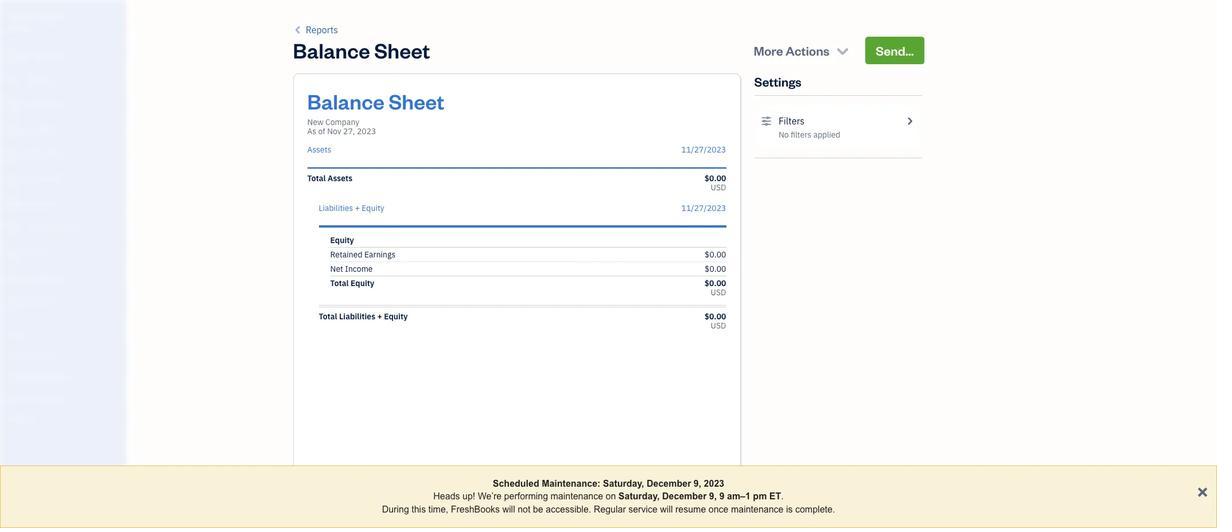 Task type: locate. For each thing, give the bounding box(es) containing it.
1 vertical spatial total
[[330, 278, 349, 289]]

1 horizontal spatial new
[[307, 117, 324, 127]]

saturday,
[[603, 479, 645, 489], [619, 492, 660, 502]]

assets down of
[[307, 145, 332, 155]]

income
[[345, 264, 373, 274]]

december
[[647, 479, 692, 489], [663, 492, 707, 502]]

0 vertical spatial +
[[355, 203, 360, 214]]

usd for total liabilities + equity
[[711, 321, 727, 331]]

more actions
[[754, 42, 830, 59]]

balance up '27,'
[[307, 88, 385, 115]]

1 horizontal spatial +
[[377, 312, 382, 322]]

saturday, up service
[[619, 492, 660, 502]]

will right service
[[660, 505, 673, 515]]

heads
[[434, 492, 460, 502]]

2 11/27/2023 from the top
[[682, 203, 727, 214]]

reports
[[306, 24, 338, 36]]

0 horizontal spatial company
[[28, 10, 65, 21]]

1 vertical spatial maintenance
[[731, 505, 784, 515]]

1 vertical spatial 11/27/2023
[[682, 203, 727, 214]]

1 vertical spatial +
[[377, 312, 382, 322]]

usd
[[711, 183, 727, 193], [711, 288, 727, 298], [711, 321, 727, 331]]

liabilities down the total equity
[[339, 312, 376, 322]]

is
[[787, 505, 793, 515]]

1 horizontal spatial 9,
[[710, 492, 717, 502]]

1 vertical spatial new
[[307, 117, 324, 127]]

send… button
[[866, 37, 925, 64]]

new up owner
[[9, 10, 26, 21]]

balance for balance sheet
[[293, 37, 370, 64]]

we're
[[478, 492, 502, 502]]

0 vertical spatial balance
[[293, 37, 370, 64]]

9,
[[694, 479, 702, 489], [710, 492, 717, 502]]

balance down reports
[[293, 37, 370, 64]]

time,
[[429, 505, 449, 515]]

0 vertical spatial $0.00 usd
[[705, 173, 727, 193]]

new company owner
[[9, 10, 65, 32]]

maintenance:
[[542, 479, 601, 489]]

1 vertical spatial sheet
[[389, 88, 445, 115]]

2023 up 9
[[704, 479, 725, 489]]

balance
[[293, 37, 370, 64], [307, 88, 385, 115]]

$0.00
[[705, 173, 727, 184], [705, 250, 727, 260], [705, 264, 727, 274], [705, 278, 727, 289], [705, 312, 727, 322]]

0 vertical spatial settings
[[755, 73, 802, 90]]

1 horizontal spatial 2023
[[704, 479, 725, 489]]

0 vertical spatial total
[[307, 173, 326, 184]]

maintenance down maintenance:
[[551, 492, 604, 502]]

0 vertical spatial company
[[28, 10, 65, 21]]

this
[[412, 505, 426, 515]]

net
[[330, 264, 343, 274]]

1 vertical spatial company
[[326, 117, 360, 127]]

settings down bank
[[9, 415, 35, 424]]

2023
[[357, 126, 376, 137], [704, 479, 725, 489]]

timer image
[[7, 224, 21, 235]]

1 vertical spatial saturday,
[[619, 492, 660, 502]]

1 vertical spatial 2023
[[704, 479, 725, 489]]

new inside "balance sheet new company as of nov 27, 2023"
[[307, 117, 324, 127]]

assets
[[307, 145, 332, 155], [328, 173, 353, 184]]

settings link
[[3, 410, 123, 430]]

total equity
[[330, 278, 375, 289]]

company inside "balance sheet new company as of nov 27, 2023"
[[326, 117, 360, 127]]

new left 'nov'
[[307, 117, 324, 127]]

service
[[629, 505, 658, 515]]

×
[[1198, 480, 1209, 502]]

maintenance
[[551, 492, 604, 502], [731, 505, 784, 515]]

1 $0.00 usd from the top
[[705, 173, 727, 193]]

invoice image
[[7, 125, 21, 137]]

chart image
[[7, 273, 21, 285]]

$0.00 usd
[[705, 173, 727, 193], [705, 278, 727, 298], [705, 312, 727, 331]]

1 horizontal spatial settings
[[755, 73, 802, 90]]

money image
[[7, 249, 21, 260]]

balance inside "balance sheet new company as of nov 27, 2023"
[[307, 88, 385, 115]]

team
[[9, 351, 27, 361]]

9, up "resume"
[[694, 479, 702, 489]]

sheet
[[375, 37, 430, 64], [389, 88, 445, 115]]

0 horizontal spatial settings
[[9, 415, 35, 424]]

9, left 9
[[710, 492, 717, 502]]

not
[[518, 505, 531, 515]]

1 vertical spatial usd
[[711, 288, 727, 298]]

0 horizontal spatial will
[[503, 505, 515, 515]]

no filters applied
[[779, 130, 841, 140]]

+
[[355, 203, 360, 214], [377, 312, 382, 322]]

new
[[9, 10, 26, 21], [307, 117, 324, 127]]

maintenance down pm
[[731, 505, 784, 515]]

team members
[[9, 351, 59, 361]]

chevronleft image
[[293, 23, 304, 37]]

assets up liabilities + equity
[[328, 173, 353, 184]]

am–1
[[727, 492, 751, 502]]

1 11/27/2023 from the top
[[682, 145, 727, 155]]

settings
[[755, 73, 802, 90], [9, 415, 35, 424]]

total
[[307, 173, 326, 184], [330, 278, 349, 289], [319, 312, 337, 322]]

0 horizontal spatial 2023
[[357, 126, 376, 137]]

0 vertical spatial usd
[[711, 183, 727, 193]]

0 vertical spatial 11/27/2023
[[682, 145, 727, 155]]

liabilities + equity
[[319, 203, 385, 214]]

total down the total equity
[[319, 312, 337, 322]]

.
[[782, 492, 784, 502]]

2 vertical spatial $0.00 usd
[[705, 312, 727, 331]]

2 usd from the top
[[711, 288, 727, 298]]

liabilities
[[319, 203, 353, 214], [339, 312, 376, 322]]

1 usd from the top
[[711, 183, 727, 193]]

11/27/2023
[[682, 145, 727, 155], [682, 203, 727, 214]]

0 vertical spatial sheet
[[375, 37, 430, 64]]

2 vertical spatial usd
[[711, 321, 727, 331]]

saturday, up on
[[603, 479, 645, 489]]

2023 right '27,'
[[357, 126, 376, 137]]

total for total assets
[[307, 173, 326, 184]]

$0.00 usd for total liabilities + equity
[[705, 312, 727, 331]]

company right of
[[326, 117, 360, 127]]

company inside the new company owner
[[28, 10, 65, 21]]

company
[[28, 10, 65, 21], [326, 117, 360, 127]]

settings down more
[[755, 73, 802, 90]]

0 vertical spatial december
[[647, 479, 692, 489]]

will
[[503, 505, 515, 515], [660, 505, 673, 515]]

1 vertical spatial balance
[[307, 88, 385, 115]]

1 vertical spatial liabilities
[[339, 312, 376, 322]]

3 $0.00 usd from the top
[[705, 312, 727, 331]]

sheet inside "balance sheet new company as of nov 27, 2023"
[[389, 88, 445, 115]]

0 horizontal spatial new
[[9, 10, 26, 21]]

total down net
[[330, 278, 349, 289]]

2 vertical spatial total
[[319, 312, 337, 322]]

1 horizontal spatial will
[[660, 505, 673, 515]]

27,
[[343, 126, 355, 137]]

chevronright image
[[905, 114, 916, 128]]

total assets
[[307, 173, 353, 184]]

1 vertical spatial settings
[[9, 415, 35, 424]]

liabilities down total assets
[[319, 203, 353, 214]]

report image
[[7, 298, 21, 309]]

0 vertical spatial 9,
[[694, 479, 702, 489]]

services
[[41, 373, 69, 382]]

total up liabilities + equity
[[307, 173, 326, 184]]

0 vertical spatial new
[[9, 10, 26, 21]]

1 horizontal spatial company
[[326, 117, 360, 127]]

actions
[[786, 42, 830, 59]]

3 usd from the top
[[711, 321, 727, 331]]

0 vertical spatial maintenance
[[551, 492, 604, 502]]

company up owner
[[28, 10, 65, 21]]

payment image
[[7, 150, 21, 161]]

and
[[28, 373, 40, 382]]

1 vertical spatial $0.00 usd
[[705, 278, 727, 298]]

0 horizontal spatial +
[[355, 203, 360, 214]]

will left not
[[503, 505, 515, 515]]

main element
[[0, 0, 155, 529]]

0 vertical spatial 2023
[[357, 126, 376, 137]]

bank connections
[[9, 394, 67, 403]]

equity
[[362, 203, 385, 214], [330, 235, 354, 246], [351, 278, 375, 289], [384, 312, 408, 322]]



Task type: describe. For each thing, give the bounding box(es) containing it.
total for total liabilities + equity
[[319, 312, 337, 322]]

total liabilities + equity
[[319, 312, 408, 322]]

scheduled maintenance: saturday, december 9, 2023 heads up! we're performing maintenance on saturday, december 9, 9 am–1 pm et . during this time, freshbooks will not be accessible. regular service will resume once maintenance is complete.
[[382, 479, 836, 515]]

1 will from the left
[[503, 505, 515, 515]]

applied
[[814, 130, 841, 140]]

0 horizontal spatial maintenance
[[551, 492, 604, 502]]

on
[[606, 492, 616, 502]]

× button
[[1198, 480, 1209, 502]]

1 vertical spatial december
[[663, 492, 707, 502]]

new inside the new company owner
[[9, 10, 26, 21]]

estimate image
[[7, 100, 21, 112]]

1 vertical spatial 9,
[[710, 492, 717, 502]]

balance for balance sheet new company as of nov 27, 2023
[[307, 88, 385, 115]]

1 vertical spatial assets
[[328, 173, 353, 184]]

during
[[382, 505, 409, 515]]

team members link
[[3, 346, 123, 366]]

more
[[754, 42, 784, 59]]

earnings
[[365, 250, 396, 260]]

more actions button
[[744, 37, 861, 64]]

$0.00 usd for total assets
[[705, 173, 727, 193]]

items and services link
[[3, 367, 123, 388]]

filters
[[791, 130, 812, 140]]

bank
[[9, 394, 25, 403]]

resume
[[676, 505, 706, 515]]

chevrondown image
[[835, 42, 851, 59]]

complete.
[[796, 505, 836, 515]]

send…
[[876, 42, 914, 59]]

of
[[318, 126, 326, 137]]

nov
[[327, 126, 341, 137]]

0 vertical spatial saturday,
[[603, 479, 645, 489]]

retained
[[330, 250, 363, 260]]

apps
[[9, 330, 26, 339]]

accessible.
[[546, 505, 592, 515]]

be
[[533, 505, 544, 515]]

as
[[307, 126, 317, 137]]

bank connections link
[[3, 389, 123, 409]]

11/27/2023 for $0.00
[[682, 203, 727, 214]]

apps link
[[3, 325, 123, 345]]

sheet for balance sheet new company as of nov 27, 2023
[[389, 88, 445, 115]]

reports button
[[293, 23, 338, 37]]

up!
[[463, 492, 476, 502]]

sheet for balance sheet
[[375, 37, 430, 64]]

2 will from the left
[[660, 505, 673, 515]]

members
[[28, 351, 59, 361]]

$0.00 for total
[[705, 278, 727, 289]]

0 vertical spatial liabilities
[[319, 203, 353, 214]]

settings inside main element
[[9, 415, 35, 424]]

regular
[[594, 505, 626, 515]]

once
[[709, 505, 729, 515]]

no
[[779, 130, 789, 140]]

et
[[770, 492, 782, 502]]

settings image
[[762, 114, 772, 128]]

items
[[9, 373, 26, 382]]

balance sheet
[[293, 37, 430, 64]]

0 horizontal spatial 9,
[[694, 479, 702, 489]]

× dialog
[[0, 466, 1218, 529]]

filters
[[779, 115, 805, 127]]

2 $0.00 usd from the top
[[705, 278, 727, 298]]

2023 inside scheduled maintenance: saturday, december 9, 2023 heads up! we're performing maintenance on saturday, december 9, 9 am–1 pm et . during this time, freshbooks will not be accessible. regular service will resume once maintenance is complete.
[[704, 479, 725, 489]]

0 vertical spatial assets
[[307, 145, 332, 155]]

client image
[[7, 76, 21, 87]]

2023 inside "balance sheet new company as of nov 27, 2023"
[[357, 126, 376, 137]]

$0.00 for total liabilities + equity
[[705, 312, 727, 322]]

11/27/2023 for usd
[[682, 145, 727, 155]]

owner
[[9, 23, 32, 32]]

dashboard image
[[7, 51, 21, 63]]

scheduled
[[493, 479, 540, 489]]

expense image
[[7, 175, 21, 186]]

project image
[[7, 199, 21, 211]]

1 horizontal spatial maintenance
[[731, 505, 784, 515]]

freshbooks
[[451, 505, 500, 515]]

retained earnings
[[330, 250, 396, 260]]

performing
[[504, 492, 548, 502]]

9
[[720, 492, 725, 502]]

total for total equity
[[330, 278, 349, 289]]

$0.00 for total assets
[[705, 173, 727, 184]]

items and services
[[9, 373, 69, 382]]

connections
[[27, 394, 67, 403]]

usd for total assets
[[711, 183, 727, 193]]

net income
[[330, 264, 373, 274]]

pm
[[754, 492, 767, 502]]

balance sheet new company as of nov 27, 2023
[[307, 88, 445, 137]]



Task type: vqa. For each thing, say whether or not it's contained in the screenshot.
22 on the top of the page
no



